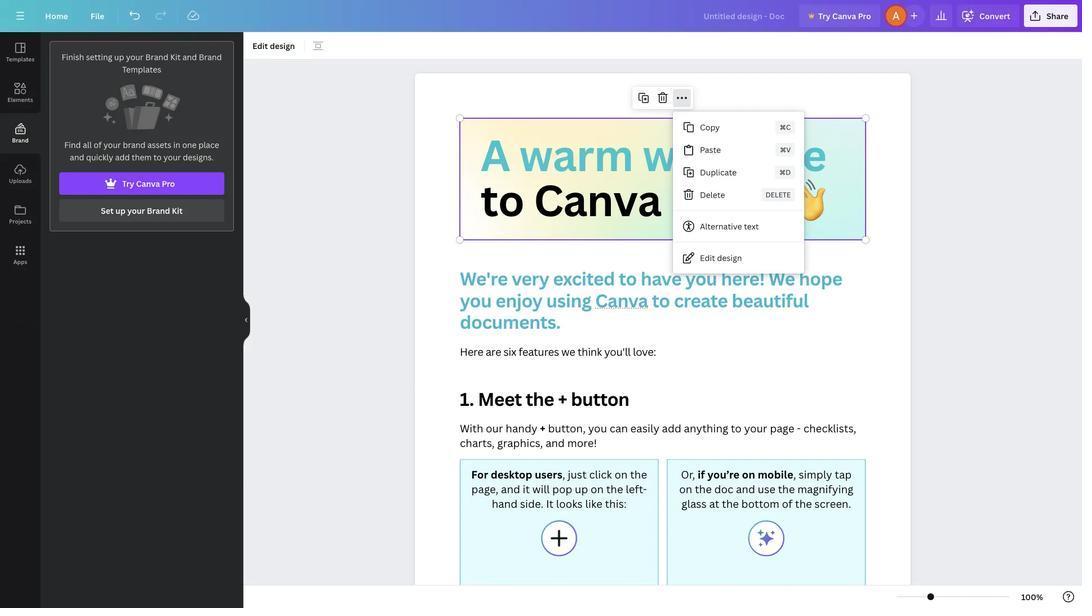 Task type: describe. For each thing, give the bounding box(es) containing it.
handy
[[506, 421, 538, 436]]

none text field containing a warm welcome
[[415, 73, 911, 609]]

create
[[674, 288, 728, 313]]

a
[[481, 126, 510, 184]]

canva inside 'we're very excited to have you here! we hope you enjoy using canva to create beautiful documents.'
[[595, 288, 648, 313]]

100% button
[[1014, 589, 1051, 607]]

add inside find all of your brand assets in one place and quickly add them to your designs.
[[115, 152, 130, 163]]

very
[[512, 267, 549, 291]]

home
[[45, 10, 68, 21]]

we're very excited to have you here! we hope you enjoy using canva to create beautiful documents.
[[460, 267, 846, 334]]

the
[[526, 387, 554, 412]]

alternative text
[[700, 221, 759, 232]]

design inside menu
[[717, 253, 742, 264]]

kit inside button
[[172, 205, 183, 216]]

1.
[[460, 387, 474, 412]]

assets
[[147, 140, 171, 150]]

2 horizontal spatial you
[[686, 267, 717, 291]]

using
[[546, 288, 592, 313]]

finish
[[62, 52, 84, 62]]

setting
[[86, 52, 112, 62]]

place
[[199, 140, 219, 150]]

think
[[578, 345, 602, 359]]

quickly
[[86, 152, 113, 163]]

find all of your brand assets in one place and quickly add them to your designs.
[[64, 140, 219, 163]]

0 horizontal spatial try canva pro
[[122, 178, 175, 189]]

copy
[[700, 122, 720, 133]]

six
[[504, 345, 516, 359]]

button, you can easily add anything to your page - checklists, charts, graphics, and more!
[[460, 421, 859, 450]]

text
[[744, 221, 759, 232]]

enjoy
[[496, 288, 542, 313]]

0 horizontal spatial design
[[270, 40, 295, 51]]

+ for handy
[[540, 421, 546, 436]]

set up your brand kit button
[[59, 200, 224, 222]]

them
[[132, 152, 152, 163]]

file button
[[82, 5, 113, 27]]

and inside button, you can easily add anything to your page - checklists, charts, graphics, and more!
[[546, 436, 565, 450]]

our
[[486, 421, 503, 436]]

0 horizontal spatial try canva pro button
[[59, 173, 224, 195]]

checklists,
[[804, 421, 857, 436]]

you'll
[[604, 345, 631, 359]]

in
[[173, 140, 180, 150]]

0 horizontal spatial try
[[122, 178, 134, 189]]

brand inside set up your brand kit button
[[147, 205, 170, 216]]

alternative text button
[[673, 215, 804, 238]]

100%
[[1022, 592, 1043, 603]]

👋
[[783, 171, 825, 229]]

we
[[561, 345, 575, 359]]

1 vertical spatial edit design button
[[673, 247, 804, 269]]

apps
[[13, 258, 27, 266]]

a warm welcome
[[481, 126, 827, 184]]

file
[[91, 10, 104, 21]]

hope
[[799, 267, 843, 291]]

set
[[101, 205, 114, 216]]

convert button
[[957, 5, 1020, 27]]

brand button
[[0, 113, 41, 154]]

menu containing copy
[[673, 112, 804, 274]]

projects
[[9, 218, 32, 225]]

all
[[83, 140, 92, 150]]

features
[[519, 345, 559, 359]]

here
[[460, 345, 483, 359]]

your inside button, you can easily add anything to your page - checklists, charts, graphics, and more!
[[744, 421, 768, 436]]

here are six features we think you'll love:
[[460, 345, 656, 359]]

main menu bar
[[0, 0, 1082, 32]]

to inside button, you can easily add anything to your page - checklists, charts, graphics, and more!
[[731, 421, 742, 436]]

graphics,
[[497, 436, 543, 450]]

have
[[641, 267, 682, 291]]

edit design inside menu
[[700, 253, 742, 264]]

elements
[[7, 96, 33, 103]]

+ for the
[[558, 387, 567, 412]]

excited
[[553, 267, 615, 291]]

try inside main menu bar
[[818, 10, 831, 21]]

documents.
[[460, 310, 561, 334]]

with our handy +
[[460, 421, 546, 436]]

canva inside main menu bar
[[833, 10, 856, 21]]

button,
[[548, 421, 586, 436]]

one
[[182, 140, 197, 150]]

you inside button, you can easily add anything to your page - checklists, charts, graphics, and more!
[[588, 421, 607, 436]]

your down in
[[164, 152, 181, 163]]

page
[[770, 421, 795, 436]]

we're
[[460, 267, 508, 291]]

paste
[[700, 145, 721, 155]]

your inside button
[[127, 205, 145, 216]]

0 horizontal spatial you
[[460, 288, 492, 313]]

anything
[[684, 421, 728, 436]]

find
[[64, 140, 81, 150]]

more!
[[567, 436, 597, 450]]

home link
[[36, 5, 77, 27]]

your inside finish setting up your brand kit and brand templates
[[126, 52, 143, 62]]

templates button
[[0, 32, 41, 73]]

try canva pro inside main menu bar
[[818, 10, 871, 21]]

charts,
[[460, 436, 495, 450]]

Design title text field
[[695, 5, 795, 27]]

uploads
[[9, 177, 32, 185]]

we
[[769, 267, 795, 291]]



Task type: locate. For each thing, give the bounding box(es) containing it.
try canva pro button
[[799, 5, 880, 27], [59, 173, 224, 195]]

⌘d
[[780, 168, 791, 177]]

you right 'have'
[[686, 267, 717, 291]]

1 horizontal spatial templates
[[122, 64, 161, 75]]

add right easily
[[662, 421, 682, 436]]

and
[[183, 52, 197, 62], [70, 152, 84, 163], [546, 436, 565, 450]]

1 vertical spatial and
[[70, 152, 84, 163]]

design
[[270, 40, 295, 51], [717, 253, 742, 264]]

apps button
[[0, 235, 41, 276]]

0 horizontal spatial pro
[[162, 178, 175, 189]]

to
[[154, 152, 162, 163], [481, 171, 524, 229], [619, 267, 637, 291], [652, 288, 670, 313], [731, 421, 742, 436]]

button
[[571, 387, 629, 412]]

1 vertical spatial pro
[[162, 178, 175, 189]]

add inside button, you can easily add anything to your page - checklists, charts, graphics, and more!
[[662, 421, 682, 436]]

templates inside button
[[6, 55, 34, 63]]

0 vertical spatial and
[[183, 52, 197, 62]]

beautiful
[[732, 288, 809, 313]]

templates
[[6, 55, 34, 63], [122, 64, 161, 75]]

0 vertical spatial pro
[[858, 10, 871, 21]]

you
[[686, 267, 717, 291], [460, 288, 492, 313], [588, 421, 607, 436]]

set up your brand kit
[[101, 205, 183, 216]]

with
[[460, 421, 483, 436]]

1 vertical spatial try canva pro
[[122, 178, 175, 189]]

your right of
[[104, 140, 121, 150]]

up inside button
[[116, 205, 126, 216]]

add down brand
[[115, 152, 130, 163]]

1. meet the + button
[[460, 387, 629, 412]]

edit design
[[253, 40, 295, 51], [700, 253, 742, 264]]

uploads button
[[0, 154, 41, 194]]

here!
[[721, 267, 765, 291]]

-
[[797, 421, 801, 436]]

1 vertical spatial +
[[540, 421, 546, 436]]

0 vertical spatial add
[[115, 152, 130, 163]]

alternative
[[700, 221, 742, 232]]

you left enjoy
[[460, 288, 492, 313]]

0 horizontal spatial add
[[115, 152, 130, 163]]

1 vertical spatial up
[[116, 205, 126, 216]]

None text field
[[415, 73, 911, 609]]

1 horizontal spatial try canva pro button
[[799, 5, 880, 27]]

0 vertical spatial try canva pro button
[[799, 5, 880, 27]]

up right 'set'
[[116, 205, 126, 216]]

+
[[558, 387, 567, 412], [540, 421, 546, 436]]

0 vertical spatial kit
[[170, 52, 181, 62]]

your right "setting"
[[126, 52, 143, 62]]

brand inside brand button
[[12, 136, 29, 144]]

elements button
[[0, 73, 41, 113]]

your right 'set'
[[127, 205, 145, 216]]

kit
[[170, 52, 181, 62], [172, 205, 183, 216]]

1 horizontal spatial try canva pro
[[818, 10, 871, 21]]

to inside find all of your brand assets in one place and quickly add them to your designs.
[[154, 152, 162, 163]]

pro
[[858, 10, 871, 21], [162, 178, 175, 189]]

0 vertical spatial edit
[[253, 40, 268, 51]]

edit design button
[[248, 37, 300, 55], [673, 247, 804, 269]]

0 horizontal spatial +
[[540, 421, 546, 436]]

0 vertical spatial up
[[114, 52, 124, 62]]

⌘v
[[780, 145, 791, 154]]

side panel tab list
[[0, 32, 41, 276]]

templates inside finish setting up your brand kit and brand templates
[[122, 64, 161, 75]]

+ right the
[[558, 387, 567, 412]]

1 horizontal spatial add
[[662, 421, 682, 436]]

meet
[[478, 387, 522, 412]]

0 vertical spatial try
[[818, 10, 831, 21]]

your
[[126, 52, 143, 62], [104, 140, 121, 150], [164, 152, 181, 163], [127, 205, 145, 216], [744, 421, 768, 436]]

2 vertical spatial and
[[546, 436, 565, 450]]

1 horizontal spatial and
[[183, 52, 197, 62]]

to canva docs 👋
[[481, 171, 825, 229]]

love:
[[633, 345, 656, 359]]

0 horizontal spatial edit design
[[253, 40, 295, 51]]

up right "setting"
[[114, 52, 124, 62]]

add
[[115, 152, 130, 163], [662, 421, 682, 436]]

projects button
[[0, 194, 41, 235]]

kit inside finish setting up your brand kit and brand templates
[[170, 52, 181, 62]]

your left page
[[744, 421, 768, 436]]

brand
[[123, 140, 146, 150]]

1 vertical spatial try canva pro button
[[59, 173, 224, 195]]

0 vertical spatial try canva pro
[[818, 10, 871, 21]]

1 horizontal spatial edit design
[[700, 253, 742, 264]]

0 horizontal spatial templates
[[6, 55, 34, 63]]

⌘c
[[780, 123, 791, 132]]

docs
[[671, 171, 773, 229]]

welcome
[[643, 126, 827, 184]]

1 horizontal spatial try
[[818, 10, 831, 21]]

2 horizontal spatial and
[[546, 436, 565, 450]]

try canva pro button inside main menu bar
[[799, 5, 880, 27]]

and inside find all of your brand assets in one place and quickly add them to your designs.
[[70, 152, 84, 163]]

delete
[[700, 190, 725, 200]]

0 vertical spatial edit design
[[253, 40, 295, 51]]

you left can
[[588, 421, 607, 436]]

edit inside menu
[[700, 253, 715, 264]]

1 horizontal spatial design
[[717, 253, 742, 264]]

finish setting up your brand kit and brand templates
[[62, 52, 222, 75]]

1 vertical spatial templates
[[122, 64, 161, 75]]

1 horizontal spatial edit design button
[[673, 247, 804, 269]]

duplicate
[[700, 167, 737, 178]]

delete
[[766, 190, 791, 200]]

easily
[[631, 421, 660, 436]]

0 vertical spatial templates
[[6, 55, 34, 63]]

hide image
[[243, 293, 250, 348]]

convert
[[980, 10, 1011, 21]]

1 horizontal spatial +
[[558, 387, 567, 412]]

of
[[94, 140, 102, 150]]

0 horizontal spatial edit design button
[[248, 37, 300, 55]]

0 vertical spatial design
[[270, 40, 295, 51]]

0 vertical spatial edit design button
[[248, 37, 300, 55]]

canva
[[833, 10, 856, 21], [534, 171, 662, 229], [136, 178, 160, 189], [595, 288, 648, 313]]

+ right handy
[[540, 421, 546, 436]]

1 vertical spatial add
[[662, 421, 682, 436]]

0 horizontal spatial edit
[[253, 40, 268, 51]]

share button
[[1024, 5, 1078, 27]]

are
[[486, 345, 501, 359]]

menu
[[673, 112, 804, 274]]

edit
[[253, 40, 268, 51], [700, 253, 715, 264]]

1 vertical spatial kit
[[172, 205, 183, 216]]

0 horizontal spatial and
[[70, 152, 84, 163]]

1 vertical spatial try
[[122, 178, 134, 189]]

1 vertical spatial design
[[717, 253, 742, 264]]

up
[[114, 52, 124, 62], [116, 205, 126, 216]]

designs.
[[183, 152, 214, 163]]

and inside finish setting up your brand kit and brand templates
[[183, 52, 197, 62]]

1 horizontal spatial you
[[588, 421, 607, 436]]

share
[[1047, 10, 1069, 21]]

1 horizontal spatial pro
[[858, 10, 871, 21]]

can
[[610, 421, 628, 436]]

try
[[818, 10, 831, 21], [122, 178, 134, 189]]

1 vertical spatial edit design
[[700, 253, 742, 264]]

1 horizontal spatial edit
[[700, 253, 715, 264]]

1 vertical spatial edit
[[700, 253, 715, 264]]

pro inside main menu bar
[[858, 10, 871, 21]]

brand
[[145, 52, 168, 62], [199, 52, 222, 62], [12, 136, 29, 144], [147, 205, 170, 216]]

0 vertical spatial +
[[558, 387, 567, 412]]

warm
[[519, 126, 633, 184]]

up inside finish setting up your brand kit and brand templates
[[114, 52, 124, 62]]

try canva pro
[[818, 10, 871, 21], [122, 178, 175, 189]]



Task type: vqa. For each thing, say whether or not it's contained in the screenshot.
– – number field
no



